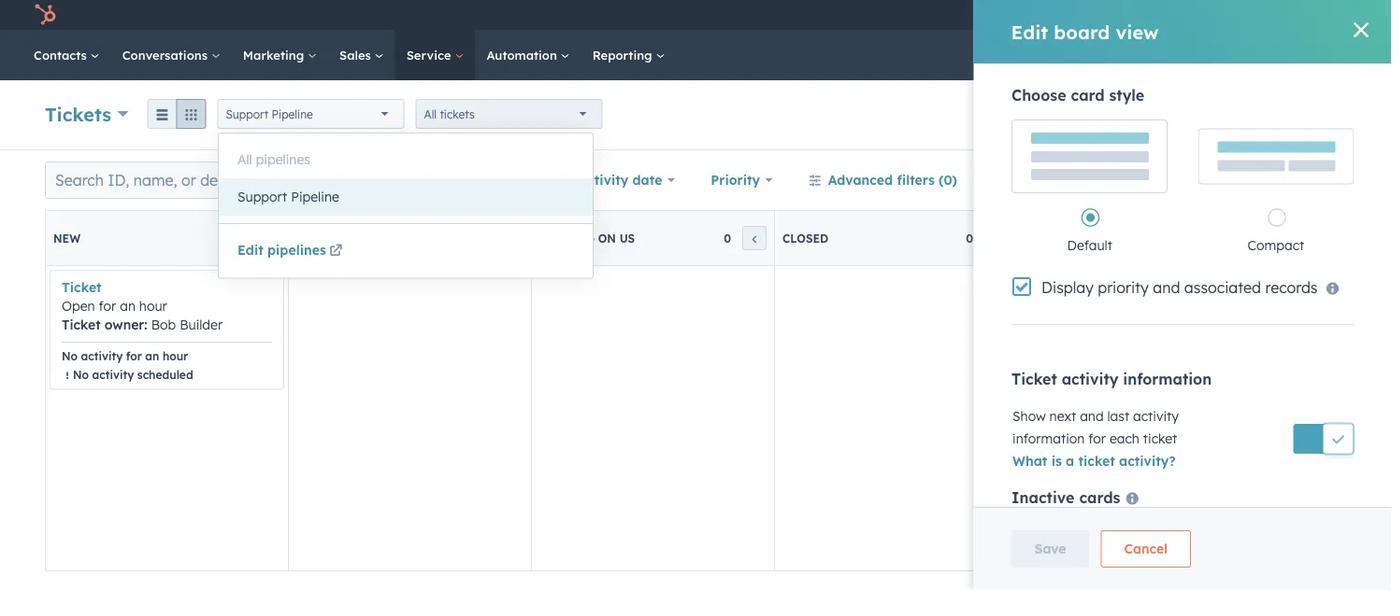 Task type: locate. For each thing, give the bounding box(es) containing it.
hour up :
[[139, 298, 167, 315]]

support pipeline button
[[219, 179, 593, 216]]

ticket for ticket open for an hour ticket owner : bob builder
[[62, 280, 102, 296]]

display priority and associated records
[[1041, 279, 1317, 297]]

marketing
[[243, 47, 308, 63]]

all pipelines
[[237, 151, 310, 168]]

is
[[1051, 453, 1061, 470]]

list box
[[219, 134, 593, 223]]

date up us
[[632, 172, 662, 188]]

pipeline
[[272, 107, 313, 121], [291, 189, 339, 205]]

support pipeline up all pipelines
[[226, 107, 313, 121]]

menu item
[[1127, 0, 1131, 30]]

save
[[1258, 172, 1289, 188], [1035, 541, 1066, 558]]

waiting down ticket owner
[[296, 231, 352, 245]]

for up the no activity scheduled
[[126, 349, 142, 363]]

edit for edit pipelines
[[237, 242, 263, 258]]

1 vertical spatial support
[[237, 189, 287, 205]]

0 vertical spatial information
[[1123, 370, 1211, 389]]

1 horizontal spatial an
[[145, 349, 159, 363]]

ticket down all pipelines
[[289, 172, 329, 188]]

pipelines inside button
[[256, 151, 310, 168]]

pipeline inside button
[[291, 189, 339, 205]]

on left contact at the left of page
[[355, 231, 373, 245]]

ticket up the show
[[1011, 370, 1057, 389]]

0 vertical spatial an
[[120, 298, 136, 315]]

pipeline down ticket owner
[[291, 189, 339, 205]]

0 for closed
[[966, 231, 973, 245]]

1 vertical spatial owner
[[105, 317, 144, 333]]

:
[[144, 317, 147, 333]]

cards
[[1079, 489, 1120, 508]]

group
[[147, 99, 206, 129]]

pipelines up ticket owner
[[256, 151, 310, 168]]

date right create
[[469, 172, 499, 188]]

help button
[[1176, 0, 1208, 30]]

what is a ticket activity? button
[[1012, 453, 1175, 470]]

0 horizontal spatial and
[[1079, 409, 1103, 425]]

menu
[[1028, 0, 1369, 30]]

2 horizontal spatial 0
[[966, 231, 973, 245]]

Search ID, name, or description search field
[[45, 162, 266, 199]]

and for next
[[1079, 409, 1103, 425]]

0 vertical spatial all
[[424, 107, 437, 121]]

information up is
[[1012, 431, 1084, 447]]

board actions
[[1079, 172, 1169, 188]]

advanced
[[828, 172, 893, 188]]

0 vertical spatial owner
[[333, 172, 373, 188]]

0 horizontal spatial information
[[1012, 431, 1084, 447]]

for right open
[[99, 298, 116, 315]]

link opens in a new window image
[[329, 241, 342, 263], [329, 245, 342, 258]]

view right upgrade
[[1116, 20, 1159, 43]]

0 vertical spatial view
[[1116, 20, 1159, 43]]

1 vertical spatial all
[[237, 151, 252, 168]]

upgrade
[[1062, 9, 1114, 24]]

support down all pipelines
[[237, 189, 287, 205]]

for up what is a ticket activity? button at right bottom
[[1088, 431, 1106, 447]]

support pipeline inside dropdown button
[[226, 107, 313, 121]]

card
[[1070, 86, 1104, 105]]

no down no activity for an hour
[[73, 368, 89, 382]]

an inside ticket open for an hour ticket owner : bob builder
[[120, 298, 136, 315]]

and right 'priority'
[[1153, 279, 1180, 297]]

date inside popup button
[[469, 172, 499, 188]]

1 date from the left
[[469, 172, 499, 188]]

0 vertical spatial for
[[99, 298, 116, 315]]

1 vertical spatial hour
[[163, 349, 188, 363]]

3 0 from the left
[[966, 231, 973, 245]]

1 horizontal spatial date
[[632, 172, 662, 188]]

1 horizontal spatial for
[[126, 349, 142, 363]]

an
[[120, 298, 136, 315], [145, 349, 159, 363]]

pipelines right 1 at the top of the page
[[267, 242, 326, 258]]

2 date from the left
[[632, 172, 662, 188]]

upgrade image
[[1041, 8, 1058, 25]]

1 vertical spatial an
[[145, 349, 159, 363]]

view
[[1116, 20, 1159, 43], [1293, 172, 1323, 188]]

edit pipelines link
[[237, 239, 346, 263]]

close image
[[1354, 22, 1369, 37]]

1 vertical spatial support pipeline
[[237, 189, 339, 205]]

all left 'tickets'
[[424, 107, 437, 121]]

save view button
[[1215, 162, 1346, 199]]

ticket up open
[[62, 280, 102, 296]]

1 waiting from the left
[[296, 231, 352, 245]]

support up all pipelines
[[226, 107, 269, 121]]

activity
[[579, 172, 628, 188], [81, 349, 123, 363], [92, 368, 134, 382], [1061, 370, 1118, 389], [1133, 409, 1178, 425]]

0
[[481, 231, 488, 245], [724, 231, 731, 245], [966, 231, 973, 245]]

for inside ticket open for an hour ticket owner : bob builder
[[99, 298, 116, 315]]

service link
[[395, 30, 475, 80]]

save up compact at the top of the page
[[1258, 172, 1289, 188]]

0 horizontal spatial date
[[469, 172, 499, 188]]

last
[[1107, 409, 1129, 425]]

pipelines
[[256, 151, 310, 168], [267, 242, 326, 258]]

cancel
[[1124, 541, 1168, 558]]

1 horizontal spatial and
[[1153, 279, 1180, 297]]

owner up waiting on contact
[[333, 172, 373, 188]]

ticket open for an hour ticket owner : bob builder
[[62, 280, 223, 333]]

1 vertical spatial pipelines
[[267, 242, 326, 258]]

0 horizontal spatial ticket
[[1078, 453, 1115, 470]]

0 horizontal spatial all
[[237, 151, 252, 168]]

1 horizontal spatial 0
[[724, 231, 731, 245]]

1 horizontal spatial all
[[424, 107, 437, 121]]

1 vertical spatial and
[[1079, 409, 1103, 425]]

2 link opens in a new window image from the top
[[329, 245, 342, 258]]

1 vertical spatial no
[[73, 368, 89, 382]]

date inside 'popup button'
[[632, 172, 662, 188]]

0 vertical spatial no
[[62, 349, 78, 363]]

ticket
[[1143, 431, 1177, 447], [1078, 453, 1115, 470]]

support pipeline
[[226, 107, 313, 121], [237, 189, 339, 205]]

0 vertical spatial hour
[[139, 298, 167, 315]]

0 vertical spatial and
[[1153, 279, 1180, 297]]

0 horizontal spatial save
[[1035, 541, 1066, 558]]

an right open
[[120, 298, 136, 315]]

hour inside ticket open for an hour ticket owner : bob builder
[[139, 298, 167, 315]]

1 vertical spatial view
[[1293, 172, 1323, 188]]

1 0 from the left
[[481, 231, 488, 245]]

associated
[[1184, 279, 1261, 297]]

1 vertical spatial edit
[[237, 242, 263, 258]]

no for no activity for an hour
[[62, 349, 78, 363]]

1 vertical spatial pipeline
[[291, 189, 339, 205]]

0 vertical spatial support
[[226, 107, 269, 121]]

0 horizontal spatial on
[[355, 231, 373, 245]]

next
[[1049, 409, 1076, 425]]

0 horizontal spatial owner
[[105, 317, 144, 333]]

0 horizontal spatial for
[[99, 298, 116, 315]]

view up compact at the top of the page
[[1293, 172, 1323, 188]]

1 horizontal spatial edit
[[1011, 20, 1048, 43]]

1 horizontal spatial waiting
[[539, 231, 595, 245]]

last
[[547, 172, 575, 188]]

0 vertical spatial pipelines
[[256, 151, 310, 168]]

all tickets button
[[416, 99, 603, 129]]

ticket right a
[[1078, 453, 1115, 470]]

inactive
[[1011, 489, 1074, 508]]

all inside popup button
[[424, 107, 437, 121]]

advanced filters (0) button
[[796, 162, 969, 199]]

1 horizontal spatial owner
[[333, 172, 373, 188]]

all up 1 at the top of the page
[[237, 151, 252, 168]]

1 link opens in a new window image from the top
[[329, 241, 342, 263]]

closed
[[783, 231, 829, 245]]

on left us
[[598, 231, 616, 245]]

tickets
[[45, 102, 111, 126]]

all
[[424, 107, 437, 121], [237, 151, 252, 168]]

0 horizontal spatial waiting
[[296, 231, 352, 245]]

1 vertical spatial save
[[1035, 541, 1066, 558]]

save for save view
[[1258, 172, 1289, 188]]

for
[[99, 298, 116, 315], [126, 349, 142, 363], [1088, 431, 1106, 447]]

2 waiting from the left
[[539, 231, 595, 245]]

sales link
[[328, 30, 395, 80]]

apple
[[1306, 7, 1339, 22]]

bob builder image
[[1285, 7, 1302, 23]]

0 horizontal spatial 0
[[481, 231, 488, 245]]

save down inactive
[[1035, 541, 1066, 558]]

2 0 from the left
[[724, 231, 731, 245]]

activity for for
[[81, 349, 123, 363]]

pipeline up all pipelines
[[272, 107, 313, 121]]

1 horizontal spatial view
[[1293, 172, 1323, 188]]

activity for scheduled
[[92, 368, 134, 382]]

support inside dropdown button
[[226, 107, 269, 121]]

conversations
[[122, 47, 211, 63]]

information up last
[[1123, 370, 1211, 389]]

save button
[[1011, 531, 1090, 568]]

2 horizontal spatial for
[[1088, 431, 1106, 447]]

all tickets
[[424, 107, 475, 121]]

1 vertical spatial information
[[1012, 431, 1084, 447]]

pipelines for edit pipelines
[[267, 242, 326, 258]]

support pipeline down all pipelines
[[237, 189, 339, 205]]

0 vertical spatial edit
[[1011, 20, 1048, 43]]

no
[[62, 349, 78, 363], [73, 368, 89, 382]]

waiting down last
[[539, 231, 595, 245]]

support
[[226, 107, 269, 121], [237, 189, 287, 205]]

1 horizontal spatial save
[[1258, 172, 1289, 188]]

2 on from the left
[[598, 231, 616, 245]]

actions button
[[1073, 100, 1155, 130]]

1 horizontal spatial on
[[598, 231, 616, 245]]

and inside show next and last activity information for each ticket what is a ticket activity?
[[1079, 409, 1103, 425]]

information
[[1123, 370, 1211, 389], [1012, 431, 1084, 447]]

automation
[[487, 47, 561, 63]]

and
[[1153, 279, 1180, 297], [1079, 409, 1103, 425]]

an up scheduled
[[145, 349, 159, 363]]

1 horizontal spatial ticket
[[1143, 431, 1177, 447]]

1 vertical spatial for
[[126, 349, 142, 363]]

ticket
[[289, 172, 329, 188], [62, 280, 102, 296], [62, 317, 101, 333], [1011, 370, 1057, 389]]

date
[[469, 172, 499, 188], [632, 172, 662, 188]]

0 horizontal spatial an
[[120, 298, 136, 315]]

ticket up activity?
[[1143, 431, 1177, 447]]

all inside button
[[237, 151, 252, 168]]

owner up no activity for an hour
[[105, 317, 144, 333]]

all for all tickets
[[424, 107, 437, 121]]

0 vertical spatial support pipeline
[[226, 107, 313, 121]]

marketplaces image
[[1144, 8, 1161, 25]]

activity inside last activity date 'popup button'
[[579, 172, 628, 188]]

reporting
[[592, 47, 656, 63]]

waiting
[[296, 231, 352, 245], [539, 231, 595, 245]]

and left last
[[1079, 409, 1103, 425]]

support pipeline button
[[217, 99, 404, 129]]

no down open
[[62, 349, 78, 363]]

ticket inside popup button
[[289, 172, 329, 188]]

1 vertical spatial ticket
[[1078, 453, 1115, 470]]

1 on from the left
[[355, 231, 373, 245]]

on
[[355, 231, 373, 245], [598, 231, 616, 245]]

ticket for ticket owner
[[289, 172, 329, 188]]

0 vertical spatial pipeline
[[272, 107, 313, 121]]

owner
[[333, 172, 373, 188], [105, 317, 144, 333]]

notifications button
[[1239, 0, 1270, 30]]

hour up scheduled
[[163, 349, 188, 363]]

and for priority
[[1153, 279, 1180, 297]]

0 horizontal spatial edit
[[237, 242, 263, 258]]

hour
[[139, 298, 167, 315], [163, 349, 188, 363]]

tickets
[[440, 107, 475, 121]]

2 vertical spatial for
[[1088, 431, 1106, 447]]

0 vertical spatial save
[[1258, 172, 1289, 188]]



Task type: vqa. For each thing, say whether or not it's contained in the screenshot.
the bottommost AM
no



Task type: describe. For each thing, give the bounding box(es) containing it.
actions
[[1122, 172, 1169, 188]]

apple button
[[1274, 0, 1367, 30]]

advanced filters (0)
[[828, 172, 957, 188]]

for for open
[[99, 298, 116, 315]]

no activity scheduled
[[73, 368, 193, 382]]

what
[[1012, 453, 1047, 470]]

hubspot image
[[34, 4, 56, 26]]

owner inside popup button
[[333, 172, 373, 188]]

search image
[[1352, 49, 1365, 62]]

ticket activity information
[[1011, 370, 1211, 389]]

(0)
[[939, 172, 957, 188]]

compact
[[1247, 237, 1304, 254]]

ticket link
[[62, 280, 102, 296]]

cancel button
[[1101, 531, 1191, 568]]

ticket owner button
[[277, 162, 398, 199]]

activity for date
[[579, 172, 628, 188]]

automation link
[[475, 30, 581, 80]]

filters
[[897, 172, 935, 188]]

contacts
[[34, 47, 90, 63]]

help image
[[1184, 8, 1200, 25]]

0 horizontal spatial view
[[1116, 20, 1159, 43]]

show next and last activity information for each ticket what is a ticket activity?
[[1012, 409, 1178, 470]]

scheduled
[[137, 368, 193, 382]]

priority
[[711, 172, 760, 188]]

waiting for waiting on us
[[539, 231, 595, 245]]

list box containing all pipelines
[[219, 134, 593, 223]]

waiting on contact
[[296, 231, 431, 245]]

on for contact
[[355, 231, 373, 245]]

board
[[1054, 20, 1110, 43]]

tickets banner
[[45, 94, 1346, 131]]

open
[[62, 298, 95, 315]]

records
[[1265, 279, 1317, 297]]

save view
[[1258, 172, 1323, 188]]

settings image
[[1215, 8, 1232, 25]]

view inside button
[[1293, 172, 1323, 188]]

an for activity
[[145, 349, 159, 363]]

board
[[1079, 172, 1118, 188]]

contacts link
[[22, 30, 111, 80]]

owner inside ticket open for an hour ticket owner : bob builder
[[105, 317, 144, 333]]

notifications image
[[1246, 8, 1263, 25]]

Search HubSpot search field
[[1128, 39, 1357, 71]]

group inside tickets banner
[[147, 99, 206, 129]]

ticket owner
[[289, 172, 373, 188]]

last activity date button
[[535, 162, 687, 199]]

default
[[1067, 237, 1112, 254]]

hour for ticket open for an hour ticket owner : bob builder
[[139, 298, 167, 315]]

pipeline inside dropdown button
[[272, 107, 313, 121]]

actions
[[1089, 108, 1128, 122]]

bob
[[151, 317, 176, 333]]

choose
[[1011, 86, 1066, 105]]

1 horizontal spatial information
[[1123, 370, 1211, 389]]

create date
[[421, 172, 499, 188]]

search button
[[1343, 39, 1374, 71]]

settings link
[[1212, 5, 1235, 25]]

contact
[[376, 231, 431, 245]]

all for all pipelines
[[237, 151, 252, 168]]

marketplaces button
[[1133, 0, 1172, 30]]

support pipeline inside button
[[237, 189, 339, 205]]

edit board view
[[1011, 20, 1159, 43]]

0 vertical spatial ticket
[[1143, 431, 1177, 447]]

hour for no activity for an hour
[[163, 349, 188, 363]]

an for open
[[120, 298, 136, 315]]

display
[[1041, 279, 1093, 297]]

new
[[53, 231, 81, 245]]

waiting for waiting on contact
[[296, 231, 352, 245]]

1
[[239, 231, 245, 245]]

last activity date
[[547, 172, 662, 188]]

activity?
[[1119, 453, 1175, 470]]

create date button
[[409, 162, 524, 199]]

marketing link
[[232, 30, 328, 80]]

inactive cards
[[1011, 489, 1120, 508]]

reporting link
[[581, 30, 676, 80]]

style
[[1109, 86, 1144, 105]]

no activity for an hour
[[62, 349, 188, 363]]

each
[[1109, 431, 1139, 447]]

support inside button
[[237, 189, 287, 205]]

sales
[[339, 47, 375, 63]]

for inside show next and last activity information for each ticket what is a ticket activity?
[[1088, 431, 1106, 447]]

a
[[1065, 453, 1074, 470]]

edit for edit board view
[[1011, 20, 1048, 43]]

priority button
[[698, 162, 785, 199]]

choose card style
[[1011, 86, 1144, 105]]

ticket for ticket activity information
[[1011, 370, 1057, 389]]

edit pipelines
[[237, 242, 326, 258]]

service
[[406, 47, 455, 63]]

conversations link
[[111, 30, 232, 80]]

ticket down open
[[62, 317, 101, 333]]

no for no activity scheduled
[[73, 368, 89, 382]]

0 for waiting on us
[[724, 231, 731, 245]]

builder
[[180, 317, 223, 333]]

activity inside show next and last activity information for each ticket what is a ticket activity?
[[1133, 409, 1178, 425]]

hubspot link
[[22, 4, 70, 26]]

priority
[[1097, 279, 1148, 297]]

save for save
[[1035, 541, 1066, 558]]

menu containing apple
[[1028, 0, 1369, 30]]

on for us
[[598, 231, 616, 245]]

pipelines for all pipelines
[[256, 151, 310, 168]]

all pipelines button
[[219, 141, 593, 179]]

for for activity
[[126, 349, 142, 363]]

information inside show next and last activity information for each ticket what is a ticket activity?
[[1012, 431, 1084, 447]]

waiting on us
[[539, 231, 635, 245]]

activity for information
[[1061, 370, 1118, 389]]

create
[[421, 172, 465, 188]]

show
[[1012, 409, 1045, 425]]

us
[[619, 231, 635, 245]]



